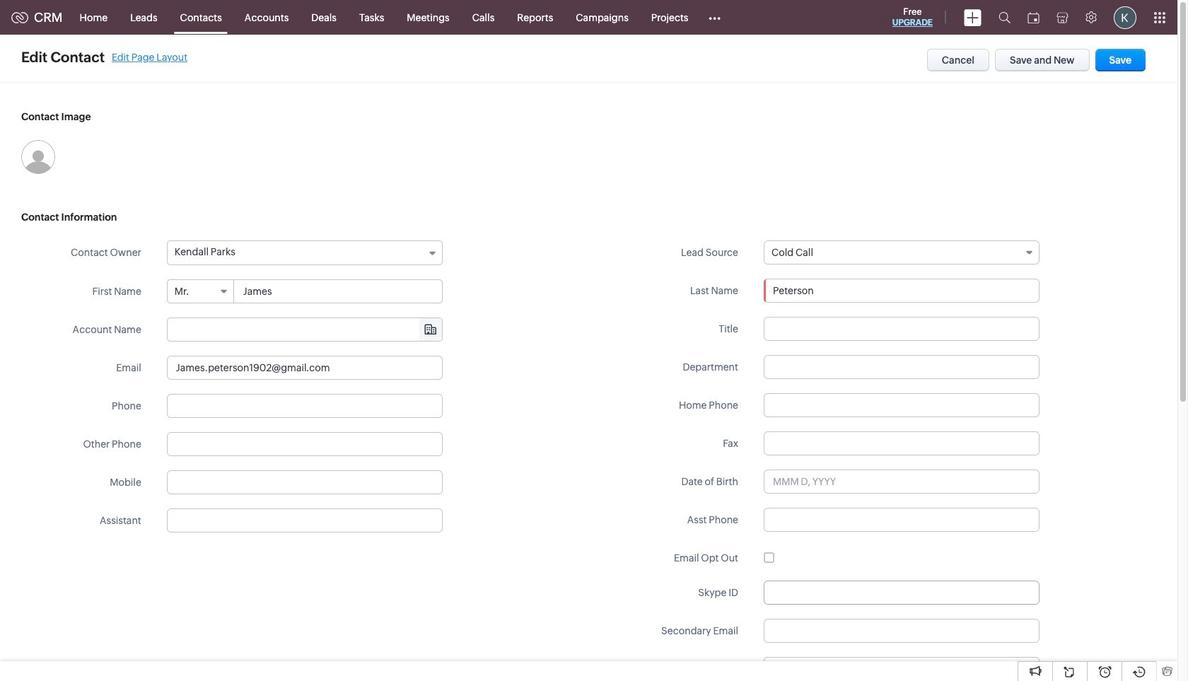 Task type: locate. For each thing, give the bounding box(es) containing it.
None text field
[[167, 356, 443, 380], [167, 432, 443, 456], [167, 470, 443, 494], [764, 619, 1040, 643], [783, 658, 1039, 680], [167, 356, 443, 380], [167, 432, 443, 456], [167, 470, 443, 494], [764, 619, 1040, 643], [783, 658, 1039, 680]]

Other Modules field
[[700, 6, 730, 29]]

None field
[[764, 240, 1040, 265], [167, 280, 234, 303], [167, 318, 442, 341], [764, 240, 1040, 265], [167, 280, 234, 303], [167, 318, 442, 341]]

None text field
[[764, 279, 1040, 303], [235, 280, 442, 303], [764, 317, 1040, 341], [167, 318, 442, 341], [764, 355, 1040, 379], [764, 393, 1040, 417], [167, 394, 443, 418], [764, 431, 1040, 456], [764, 508, 1040, 532], [167, 509, 443, 533], [764, 581, 1040, 605], [764, 279, 1040, 303], [235, 280, 442, 303], [764, 317, 1040, 341], [167, 318, 442, 341], [764, 355, 1040, 379], [764, 393, 1040, 417], [167, 394, 443, 418], [764, 431, 1040, 456], [764, 508, 1040, 532], [167, 509, 443, 533], [764, 581, 1040, 605]]



Task type: describe. For each thing, give the bounding box(es) containing it.
image image
[[21, 140, 55, 174]]

calendar image
[[1028, 12, 1040, 23]]

profile image
[[1114, 6, 1137, 29]]

create menu element
[[956, 0, 990, 34]]

search image
[[999, 11, 1011, 23]]

MMM D, YYYY text field
[[764, 470, 1040, 494]]

profile element
[[1106, 0, 1145, 34]]

logo image
[[11, 12, 28, 23]]

create menu image
[[964, 9, 982, 26]]

search element
[[990, 0, 1019, 35]]



Task type: vqa. For each thing, say whether or not it's contained in the screenshot.
'field'
yes



